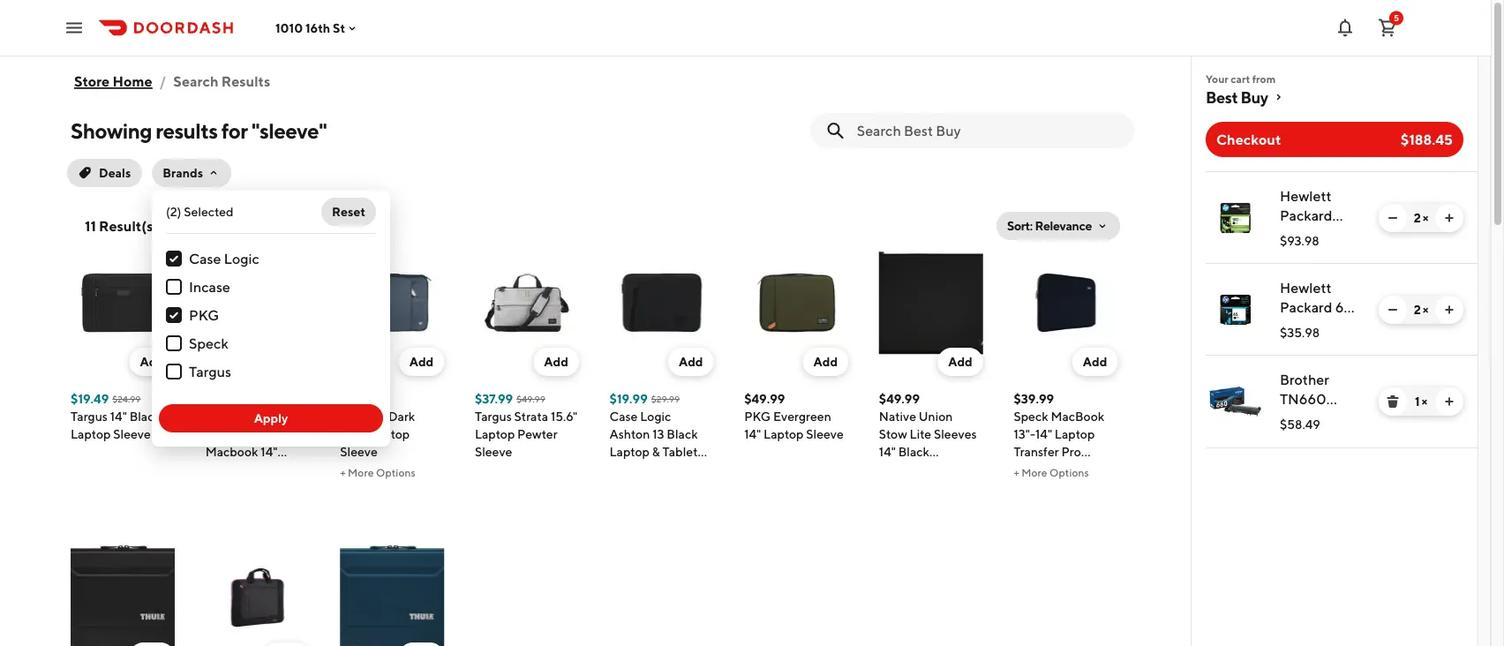 Task type: locate. For each thing, give the bounding box(es) containing it.
targus down $19.49
[[71, 409, 108, 424]]

hewlett packard high-yield 910xl black ink cartridge image
[[1209, 192, 1262, 244]]

$39.99
[[1014, 391, 1054, 406]]

case down 'ashton' on the bottom of the page
[[609, 462, 638, 477]]

gray
[[340, 427, 367, 441]]

1 horizontal spatial more
[[1021, 466, 1047, 478]]

4 add from the left
[[679, 354, 703, 369]]

5 button
[[1370, 10, 1405, 45]]

remove one from cart image
[[1386, 303, 1400, 317]]

to
[[262, 427, 274, 441]]

1 more from the left
[[348, 466, 374, 478]]

sleeve inside the $49.99 pkg 14" dark gray laptop sleeve + more options
[[340, 444, 378, 459]]

selected
[[184, 204, 233, 219]]

2 horizontal spatial targus
[[475, 409, 512, 424]]

1 ×
[[1415, 394, 1427, 409]]

laptop down evergreen
[[764, 427, 804, 441]]

14" inside $49.99 pkg evergreen 14" laptop sleeve
[[744, 427, 761, 441]]

options down dark
[[376, 466, 416, 478]]

sleeve down tablet
[[650, 462, 688, 477]]

tablet
[[662, 444, 698, 459]]

1 vertical spatial &
[[640, 462, 648, 477]]

$29.99
[[651, 394, 680, 404]]

add one to cart image right remove one from cart image
[[1442, 211, 1456, 225]]

1010
[[275, 21, 303, 35]]

laptop down dark
[[370, 427, 410, 441]]

laptop down up
[[239, 462, 279, 477]]

$37.99 $49.99 targus strata 15.6" laptop pewter sleeve
[[475, 391, 577, 459]]

$58.49
[[1280, 417, 1320, 432]]

sort: relevance button
[[996, 212, 1120, 240]]

macbook inside $49.99 native union stow lite sleeves 14" black macbook cover
[[879, 462, 932, 477]]

pkg up gray
[[340, 409, 366, 424]]

home
[[113, 73, 152, 90]]

targus inside $19.49 $24.99 targus 14" black laptop sleeve
[[71, 409, 108, 424]]

best buy
[[1206, 87, 1268, 106]]

× right remove one from cart image
[[1423, 211, 1428, 225]]

targus inside $37.99 $49.99 targus strata 15.6" laptop pewter sleeve
[[475, 409, 512, 424]]

pkg evergreen 14" laptop sleeve image
[[744, 251, 848, 355]]

1 horizontal spatial 0 in cart. click to edit quantity image
[[275, 643, 299, 646]]

laptop
[[71, 427, 111, 441], [370, 427, 410, 441], [475, 427, 515, 441], [764, 427, 804, 441], [609, 444, 650, 459], [239, 462, 279, 477]]

search
[[173, 73, 218, 90]]

laptop down $19.49
[[71, 427, 111, 441]]

0 horizontal spatial 0 in cart. click to edit quantity image
[[140, 643, 164, 646]]

deals button
[[64, 155, 145, 191], [67, 159, 142, 187]]

targus 14" black laptop sleeve image
[[71, 251, 175, 355]]

options down $39.99
[[1050, 466, 1089, 478]]

thule gauntlet macbook pro 14" black sleeve image
[[71, 545, 175, 646]]

list
[[1192, 171, 1478, 448]]

+
[[340, 466, 346, 478], [1014, 466, 1019, 478]]

2 right remove one from cart icon
[[1414, 302, 1421, 317]]

pkg 14" dark gray laptop sleeve image
[[340, 251, 444, 355]]

your cart from
[[1206, 72, 1276, 85]]

1 horizontal spatial pkg
[[340, 409, 366, 424]]

logic up "13"
[[640, 409, 671, 424]]

0 horizontal spatial macbook
[[205, 444, 258, 459]]

0 horizontal spatial targus
[[71, 409, 108, 424]]

black inside $19.49 $24.99 targus 14" black laptop sleeve
[[129, 409, 161, 424]]

1 + from the left
[[340, 466, 346, 478]]

2 options from the left
[[1050, 466, 1089, 478]]

2 right remove one from cart image
[[1414, 211, 1421, 225]]

speck macbook 13"-14" laptop transfer pro pocket protective universal coastal blue & white sleeve image
[[1014, 251, 1118, 355]]

speck
[[189, 335, 228, 352]]

results
[[221, 73, 270, 90]]

brands button
[[152, 159, 231, 187]]

2 horizontal spatial 0 in cart. click to edit quantity image
[[409, 643, 434, 646]]

add one to cart image for $93.98
[[1442, 211, 1456, 225]]

$49.99 up gray
[[340, 391, 381, 406]]

case down $19.99
[[609, 409, 638, 424]]

& down 'ashton' on the bottom of the page
[[640, 462, 648, 477]]

1 vertical spatial 2 ×
[[1414, 302, 1428, 317]]

incase down case logic
[[189, 278, 230, 295]]

pkg inside $49.99 pkg evergreen 14" laptop sleeve
[[744, 409, 771, 424]]

0 vertical spatial add one to cart image
[[1442, 211, 1456, 225]]

sleeve down evergreen
[[806, 427, 844, 441]]

hewlett packard 65 standard capacity black ink cartridge image
[[1209, 283, 1262, 336]]

Search Best Buy search field
[[857, 121, 1120, 140]]

1 horizontal spatial macbook
[[879, 462, 932, 477]]

1010 16th st
[[275, 21, 345, 35]]

$49.99 native union stow lite sleeves 14" black macbook cover
[[879, 391, 977, 477]]

0 in cart. click to edit quantity image
[[140, 643, 164, 646], [275, 643, 299, 646], [409, 643, 434, 646]]

2 × right remove one from cart image
[[1414, 211, 1428, 225]]

showing results for "sleeve"
[[71, 118, 327, 143]]

logic
[[224, 250, 259, 267], [640, 409, 671, 424]]

sleeve down '$37.99'
[[475, 444, 512, 459]]

add button
[[129, 348, 175, 376], [129, 348, 175, 376], [399, 348, 444, 376], [399, 348, 444, 376], [533, 348, 579, 376], [533, 348, 579, 376], [668, 348, 714, 376], [668, 348, 714, 376], [803, 348, 848, 376], [803, 348, 848, 376], [938, 348, 983, 376], [938, 348, 983, 376], [1072, 348, 1118, 376], [1072, 348, 1118, 376]]

result(s)
[[99, 218, 158, 234]]

1 horizontal spatial targus
[[189, 363, 231, 380]]

add for pkg evergreen 14" laptop sleeve
[[813, 354, 838, 369]]

$19.99
[[609, 391, 648, 406]]

sleeve inside $37.99 $49.99 targus strata 15.6" laptop pewter sleeve
[[475, 444, 512, 459]]

buy
[[1240, 87, 1268, 106]]

pkg for $49.99 pkg 14" dark gray laptop sleeve + more options
[[340, 409, 366, 424]]

relevance
[[1035, 218, 1092, 233]]

targus down '$37.99'
[[475, 409, 512, 424]]

native
[[879, 409, 916, 424]]

laptop down 'ashton' on the bottom of the page
[[609, 444, 650, 459]]

5 items, open order cart image
[[1377, 17, 1398, 38]]

macbook down up
[[205, 444, 258, 459]]

ashton
[[609, 427, 650, 441]]

1 add one to cart image from the top
[[1442, 211, 1456, 225]]

$49.99 for union
[[879, 391, 920, 406]]

2 horizontal spatial pkg
[[744, 409, 771, 424]]

0 vertical spatial 2
[[1414, 211, 1421, 225]]

macbook down stow on the bottom of the page
[[879, 462, 932, 477]]

14" inside the $49.99 pkg 14" dark gray laptop sleeve + more options
[[369, 409, 386, 424]]

3 0 in cart. click to edit quantity image from the left
[[409, 643, 434, 646]]

pkg inside the $49.99 pkg 14" dark gray laptop sleeve + more options
[[340, 409, 366, 424]]

black down $49.95
[[205, 462, 236, 477]]

2 add one to cart image from the top
[[1442, 303, 1456, 317]]

thule gauntlet macbook pro 14" blue sleeve image
[[340, 545, 444, 646]]

$49.99 up 'strata'
[[516, 394, 545, 404]]

1 add from the left
[[140, 354, 164, 369]]

$49.99 inside the $49.99 pkg 14" dark gray laptop sleeve + more options
[[340, 391, 381, 406]]

sleeve down gray
[[340, 444, 378, 459]]

sleeve
[[113, 427, 151, 441], [205, 427, 243, 441], [806, 427, 844, 441], [340, 444, 378, 459], [475, 444, 512, 459], [650, 462, 688, 477]]

your
[[1206, 72, 1228, 85]]

black inside $49.99 native union stow lite sleeves 14" black macbook cover
[[898, 444, 929, 459]]

targus
[[189, 363, 231, 380], [71, 409, 108, 424], [475, 409, 512, 424]]

sleeve left up
[[205, 427, 243, 441]]

stow
[[879, 427, 907, 441]]

more down gray
[[348, 466, 374, 478]]

× right 1 on the right of the page
[[1422, 394, 1427, 409]]

15.6"
[[551, 409, 577, 424]]

more
[[348, 466, 374, 478], [1021, 466, 1047, 478]]

0 horizontal spatial &
[[640, 462, 648, 477]]

evergreen
[[773, 409, 831, 424]]

2
[[1414, 211, 1421, 225], [1414, 302, 1421, 317]]

$19.49
[[71, 391, 109, 406]]

0 horizontal spatial options
[[376, 466, 416, 478]]

$24.99
[[112, 394, 141, 404]]

+ right cover
[[1014, 466, 1019, 478]]

1 2 from the top
[[1414, 211, 1421, 225]]

PKG checkbox
[[166, 307, 182, 323]]

case
[[189, 250, 221, 267], [609, 409, 638, 424], [609, 462, 638, 477]]

1 vertical spatial 2
[[1414, 302, 1421, 317]]

1 horizontal spatial logic
[[640, 409, 671, 424]]

0 vertical spatial macbook
[[205, 444, 258, 459]]

1 vertical spatial ×
[[1423, 302, 1428, 317]]

× right remove one from cart icon
[[1423, 302, 1428, 317]]

14"
[[110, 409, 127, 424], [369, 409, 386, 424], [744, 427, 761, 441], [261, 444, 277, 459], [879, 444, 896, 459]]

2 2 from the top
[[1414, 302, 1421, 317]]

0 vertical spatial 2 ×
[[1414, 211, 1428, 225]]

1 0 in cart. click to edit quantity image from the left
[[140, 643, 164, 646]]

laptop down '$37.99'
[[475, 427, 515, 441]]

compact
[[244, 409, 296, 424]]

sleeve down $24.99
[[113, 427, 151, 441]]

add
[[140, 354, 164, 369], [409, 354, 434, 369], [544, 354, 568, 369], [679, 354, 703, 369], [813, 354, 838, 369], [948, 354, 972, 369], [1083, 354, 1107, 369]]

case right case logic option
[[189, 250, 221, 267]]

lite
[[910, 427, 931, 441]]

1 horizontal spatial options
[[1050, 466, 1089, 478]]

& down "13"
[[652, 444, 660, 459]]

1 horizontal spatial &
[[652, 444, 660, 459]]

2 add from the left
[[409, 354, 434, 369]]

laptop inside the $49.99 pkg 14" dark gray laptop sleeve + more options
[[370, 427, 410, 441]]

2 × right remove one from cart icon
[[1414, 302, 1428, 317]]

sleeve inside $19.99 $29.99 case logic ashton 13 black laptop & tablet case & sleeve
[[650, 462, 688, 477]]

logic down selected
[[224, 250, 259, 267]]

laptop inside $19.99 $29.99 case logic ashton 13 black laptop & tablet case & sleeve
[[609, 444, 650, 459]]

2 for $35.98
[[1414, 302, 1421, 317]]

14" inside '$49.95 incase compact sleeve up to macbook 14" black laptop'
[[261, 444, 277, 459]]

7 add from the left
[[1083, 354, 1107, 369]]

macbook inside '$49.95 incase compact sleeve up to macbook 14" black laptop'
[[205, 444, 258, 459]]

2 vertical spatial case
[[609, 462, 638, 477]]

targus down speck
[[189, 363, 231, 380]]

+ down gray
[[340, 466, 346, 478]]

case logic
[[189, 250, 259, 267]]

pewter
[[517, 427, 557, 441]]

store home link
[[74, 64, 152, 99]]

$49.99 inside $49.99 pkg evergreen 14" laptop sleeve
[[744, 391, 785, 406]]

$19.49 $24.99 targus 14" black laptop sleeve
[[71, 391, 161, 441]]

2 0 in cart. click to edit quantity image from the left
[[275, 643, 299, 646]]

0 horizontal spatial +
[[340, 466, 346, 478]]

add for native union stow lite sleeves 14" black macbook cover
[[948, 354, 972, 369]]

2 2 × from the top
[[1414, 302, 1428, 317]]

black inside '$49.95 incase compact sleeve up to macbook 14" black laptop'
[[205, 462, 236, 477]]

macbook
[[205, 444, 258, 459], [879, 462, 932, 477]]

2 vertical spatial ×
[[1422, 394, 1427, 409]]

0 vertical spatial incase
[[189, 278, 230, 295]]

1 vertical spatial macbook
[[879, 462, 932, 477]]

black down 'lite'
[[898, 444, 929, 459]]

from
[[1252, 72, 1276, 85]]

/
[[159, 73, 166, 90]]

incase down $49.95
[[205, 409, 242, 424]]

pkg up speck
[[189, 307, 219, 323]]

targus for targus 14" black laptop sleeve
[[71, 409, 108, 424]]

1 2 × from the top
[[1414, 211, 1428, 225]]

$49.99
[[340, 391, 381, 406], [744, 391, 785, 406], [879, 391, 920, 406], [516, 394, 545, 404]]

1 options from the left
[[376, 466, 416, 478]]

1 vertical spatial add one to cart image
[[1442, 303, 1456, 317]]

add one to cart image right remove one from cart icon
[[1442, 303, 1456, 317]]

Incase checkbox
[[166, 279, 182, 295]]

Speck checkbox
[[166, 335, 182, 351]]

notification bell image
[[1335, 17, 1356, 38]]

6 add from the left
[[948, 354, 972, 369]]

more down $39.99
[[1021, 466, 1047, 478]]

2 ×
[[1414, 211, 1428, 225], [1414, 302, 1428, 317]]

0 horizontal spatial more
[[348, 466, 374, 478]]

laptop inside $37.99 $49.99 targus strata 15.6" laptop pewter sleeve
[[475, 427, 515, 441]]

sleeve inside $19.49 $24.99 targus 14" black laptop sleeve
[[113, 427, 151, 441]]

$49.99 inside $49.99 native union stow lite sleeves 14" black macbook cover
[[879, 391, 920, 406]]

$49.99 up "native"
[[879, 391, 920, 406]]

add one to cart image
[[1442, 211, 1456, 225], [1442, 303, 1456, 317]]

1 vertical spatial incase
[[205, 409, 242, 424]]

2 more from the left
[[1021, 466, 1047, 478]]

1 vertical spatial logic
[[640, 409, 671, 424]]

0 vertical spatial ×
[[1423, 211, 1428, 225]]

×
[[1423, 211, 1428, 225], [1423, 302, 1428, 317], [1422, 394, 1427, 409]]

apply button
[[159, 404, 383, 433]]

1 horizontal spatial +
[[1014, 466, 1019, 478]]

for
[[221, 118, 248, 143]]

"sleeve"
[[251, 118, 327, 143]]

pkg left evergreen
[[744, 409, 771, 424]]

black down $24.99
[[129, 409, 161, 424]]

0 horizontal spatial logic
[[224, 250, 259, 267]]

black up tablet
[[667, 427, 698, 441]]

+ more options
[[1014, 466, 1089, 478]]

5 add from the left
[[813, 354, 838, 369]]

Case Logic checkbox
[[166, 251, 182, 267]]

black
[[129, 409, 161, 424], [667, 427, 698, 441], [898, 444, 929, 459], [205, 462, 236, 477]]

pkg
[[189, 307, 219, 323], [340, 409, 366, 424], [744, 409, 771, 424]]

$49.99 up evergreen
[[744, 391, 785, 406]]

&
[[652, 444, 660, 459], [640, 462, 648, 477]]

3 add from the left
[[544, 354, 568, 369]]

+ inside the $49.99 pkg 14" dark gray laptop sleeve + more options
[[340, 466, 346, 478]]



Task type: describe. For each thing, give the bounding box(es) containing it.
union
[[919, 409, 953, 424]]

black inside $19.99 $29.99 case logic ashton 13 black laptop & tablet case & sleeve
[[667, 427, 698, 441]]

0 in cart. click to edit quantity image for the thule gauntlet macbook pro 14" black sleeve image
[[140, 643, 164, 646]]

sleeve inside $49.99 pkg evergreen 14" laptop sleeve
[[806, 427, 844, 441]]

14" inside $49.99 native union stow lite sleeves 14" black macbook cover
[[879, 444, 896, 459]]

st
[[333, 21, 345, 35]]

× for $93.98
[[1423, 211, 1428, 225]]

$35.98
[[1280, 325, 1320, 340]]

$49.99 pkg evergreen 14" laptop sleeve
[[744, 391, 844, 441]]

$188.45
[[1401, 131, 1453, 148]]

reset button
[[321, 198, 376, 226]]

laptop inside $49.99 pkg evergreen 14" laptop sleeve
[[764, 427, 804, 441]]

incase inside '$49.95 incase compact sleeve up to macbook 14" black laptop'
[[205, 409, 242, 424]]

2 × for $35.98
[[1414, 302, 1428, 317]]

0 horizontal spatial pkg
[[189, 307, 219, 323]]

Targus checkbox
[[166, 364, 182, 380]]

pkg for $49.99 pkg evergreen 14" laptop sleeve
[[744, 409, 771, 424]]

store home / search results
[[74, 73, 270, 90]]

5
[[1394, 13, 1399, 23]]

$49.99 pkg 14" dark gray laptop sleeve + more options
[[340, 391, 416, 478]]

remove item from cart image
[[1386, 395, 1400, 409]]

14" inside $19.49 $24.99 targus 14" black laptop sleeve
[[110, 409, 127, 424]]

cart
[[1231, 72, 1250, 85]]

$37.99
[[475, 391, 513, 406]]

add for targus 14" black laptop sleeve
[[140, 354, 164, 369]]

brother tn660 high-yield black toner cartridge image
[[1209, 375, 1262, 428]]

2 for $93.98
[[1414, 211, 1421, 225]]

targus for targus strata 15.6" laptop pewter sleeve
[[475, 409, 512, 424]]

laptop inside '$49.95 incase compact sleeve up to macbook 14" black laptop'
[[239, 462, 279, 477]]

deals
[[99, 165, 131, 180]]

$49.99 for 14"
[[340, 391, 381, 406]]

add for case logic ashton 13 black laptop & tablet case & sleeve
[[679, 354, 703, 369]]

0 vertical spatial case
[[189, 250, 221, 267]]

logic inside $19.99 $29.99 case logic ashton 13 black laptop & tablet case & sleeve
[[640, 409, 671, 424]]

reset
[[332, 204, 365, 219]]

best
[[1206, 87, 1238, 106]]

16th
[[305, 21, 330, 35]]

checkout
[[1216, 131, 1281, 148]]

sleeves
[[934, 427, 977, 441]]

sort: relevance
[[1007, 218, 1092, 233]]

store
[[74, 73, 110, 90]]

list containing 2 ×
[[1192, 171, 1478, 448]]

native union stow lite sleeves 14" black macbook cover image
[[879, 251, 983, 355]]

× for $58.49
[[1422, 394, 1427, 409]]

add for pkg 14" dark gray laptop sleeve
[[409, 354, 434, 369]]

more inside the $49.99 pkg 14" dark gray laptop sleeve + more options
[[348, 466, 374, 478]]

sort:
[[1007, 218, 1033, 233]]

options inside the $49.99 pkg 14" dark gray laptop sleeve + more options
[[376, 466, 416, 478]]

11 result(s)
[[85, 218, 158, 234]]

targus pulse 16" black & purple laptop sleeve image
[[205, 545, 309, 646]]

brands
[[163, 165, 203, 180]]

remove one from cart image
[[1386, 211, 1400, 225]]

up
[[245, 427, 260, 441]]

× for $35.98
[[1423, 302, 1428, 317]]

strata
[[514, 409, 548, 424]]

$49.95 incase compact sleeve up to macbook 14" black laptop
[[205, 391, 296, 477]]

0 vertical spatial &
[[652, 444, 660, 459]]

add one to cart image for $35.98
[[1442, 303, 1456, 317]]

cover
[[934, 462, 968, 477]]

0 in cart. click to edit quantity image for 'targus pulse 16" black & purple laptop sleeve' "image"
[[275, 643, 299, 646]]

0 in cart. click to edit quantity image for "thule gauntlet macbook pro 14" blue sleeve" image
[[409, 643, 434, 646]]

case logic ashton 13 black laptop & tablet case & sleeve image
[[609, 251, 714, 355]]

0 vertical spatial logic
[[224, 250, 259, 267]]

targus strata 15.6" laptop pewter sleeve image
[[475, 251, 579, 355]]

laptop inside $19.49 $24.99 targus 14" black laptop sleeve
[[71, 427, 111, 441]]

$19.99 $29.99 case logic ashton 13 black laptop & tablet case & sleeve
[[609, 391, 698, 477]]

sleeve inside '$49.95 incase compact sleeve up to macbook 14" black laptop'
[[205, 427, 243, 441]]

$93.98
[[1280, 233, 1319, 248]]

(2) selected
[[166, 204, 233, 219]]

best buy link
[[1206, 87, 1463, 108]]

add for targus strata 15.6" laptop pewter sleeve
[[544, 354, 568, 369]]

11
[[85, 218, 96, 234]]

dark
[[388, 409, 415, 424]]

apply
[[254, 411, 288, 425]]

1 vertical spatial case
[[609, 409, 638, 424]]

$49.95
[[205, 391, 246, 406]]

add one to cart image
[[1442, 395, 1456, 409]]

results
[[156, 118, 218, 143]]

open menu image
[[64, 17, 85, 38]]

1
[[1415, 394, 1419, 409]]

(2)
[[166, 204, 181, 219]]

2 × for $93.98
[[1414, 211, 1428, 225]]

$49.99 for evergreen
[[744, 391, 785, 406]]

13
[[652, 427, 664, 441]]

1010 16th st button
[[275, 21, 359, 35]]

showing
[[71, 118, 152, 143]]

2 + from the left
[[1014, 466, 1019, 478]]

$49.99 inside $37.99 $49.99 targus strata 15.6" laptop pewter sleeve
[[516, 394, 545, 404]]



Task type: vqa. For each thing, say whether or not it's contained in the screenshot.
the brother tn660 high-yield black toner cartridge image at the right bottom of the page
yes



